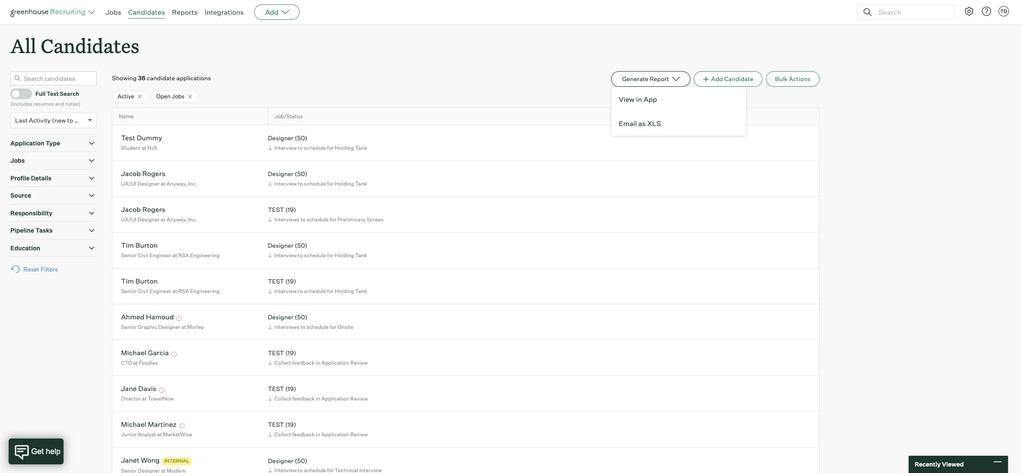 Task type: vqa. For each thing, say whether or not it's contained in the screenshot.


Task type: locate. For each thing, give the bounding box(es) containing it.
review for michael garcia
[[350, 360, 368, 367]]

interviews to schedule for onsite link
[[267, 323, 356, 332]]

0 vertical spatial designer (50) interview to schedule for holding tank
[[268, 135, 367, 151]]

interviews inside test (19) interviews to schedule for preliminary screen
[[274, 217, 300, 223]]

1 vertical spatial senior
[[121, 288, 137, 295]]

1 review from the top
[[350, 360, 368, 367]]

4 interview to schedule for holding tank link from the top
[[267, 288, 369, 296]]

tim burton senior civil engineer at rsa engineering for designer (50)
[[121, 241, 220, 259]]

(50) inside designer (50) interviews to schedule for onsite
[[295, 314, 307, 321]]

for
[[327, 145, 334, 151], [327, 181, 334, 187], [330, 217, 336, 223], [327, 252, 334, 259], [327, 288, 334, 295], [330, 324, 336, 331]]

interview to schedule for holding tank link for jacob rogers link associated with designer
[[267, 180, 369, 188]]

last activity (new to old) option
[[15, 117, 86, 124]]

responsibility
[[10, 210, 52, 217]]

(50) for ux/ui designer at anyway, inc.
[[295, 171, 307, 178]]

2 vertical spatial designer (50) interview to schedule for holding tank
[[268, 242, 367, 259]]

senior for test (19)
[[121, 288, 137, 295]]

test for davis
[[268, 386, 284, 393]]

recently viewed
[[915, 461, 964, 469]]

pipeline
[[10, 227, 34, 234]]

1 jacob rogers ux/ui designer at anyway, inc. from the top
[[121, 170, 197, 187]]

2 senior from the top
[[121, 288, 137, 295]]

in
[[636, 95, 642, 104], [316, 360, 320, 367], [316, 396, 320, 403], [316, 432, 320, 438]]

to
[[67, 117, 73, 124], [298, 145, 303, 151], [298, 181, 303, 187], [301, 217, 306, 223], [298, 252, 303, 259], [298, 288, 303, 295], [301, 324, 306, 331]]

view in app
[[619, 95, 657, 104]]

1 ux/ui from the top
[[121, 181, 136, 187]]

for inside test (19) interview to schedule for holding tank
[[327, 288, 334, 295]]

0 vertical spatial senior
[[121, 252, 137, 259]]

0 vertical spatial collect
[[274, 360, 291, 367]]

0 vertical spatial rogers
[[142, 170, 165, 178]]

2 test (19) collect feedback in application review from the top
[[268, 386, 368, 403]]

2 vertical spatial jobs
[[10, 157, 25, 164]]

2 civil from the top
[[138, 288, 148, 295]]

burton for test (19)
[[135, 277, 158, 286]]

4 (19) from the top
[[285, 386, 296, 393]]

1 designer (50) interview to schedule for holding tank from the top
[[268, 135, 367, 151]]

1 michael from the top
[[121, 349, 146, 358]]

full
[[35, 90, 45, 97]]

2 jacob rogers link from the top
[[121, 206, 165, 216]]

analyst
[[138, 432, 156, 438]]

0 vertical spatial add
[[265, 8, 279, 16]]

1 interviews from the top
[[274, 217, 300, 223]]

anyway, for designer
[[167, 181, 187, 187]]

rsa for designer (50)
[[178, 252, 189, 259]]

1 vertical spatial collect
[[274, 396, 291, 403]]

(19) for michael garcia
[[285, 350, 296, 357]]

add button
[[254, 4, 300, 20]]

3 designer (50) interview to schedule for holding tank from the top
[[268, 242, 367, 259]]

inc.
[[188, 181, 197, 187], [188, 217, 197, 223]]

0 vertical spatial review
[[350, 360, 368, 367]]

jacob
[[121, 170, 141, 178], [121, 206, 141, 214]]

1 collect feedback in application review link from the top
[[267, 359, 370, 368]]

1 horizontal spatial add
[[711, 75, 723, 83]]

interview to schedule for holding tank link down job/status
[[267, 144, 369, 152]]

wong
[[141, 457, 160, 465]]

5 (19) from the top
[[285, 422, 296, 429]]

2 jacob from the top
[[121, 206, 141, 214]]

(19) for jane davis
[[285, 386, 296, 393]]

civil
[[138, 252, 148, 259], [138, 288, 148, 295]]

app
[[644, 95, 657, 104]]

cto at foodies
[[121, 360, 158, 367]]

applications
[[176, 74, 211, 82]]

checkmark image
[[14, 90, 21, 97]]

1 jacob rogers link from the top
[[121, 170, 165, 180]]

2 (19) from the top
[[285, 278, 296, 286]]

tim for test
[[121, 277, 134, 286]]

0 vertical spatial ux/ui
[[121, 181, 136, 187]]

schedule inside test (19) interviews to schedule for preliminary screen
[[307, 217, 329, 223]]

1 tim burton link from the top
[[121, 241, 158, 251]]

burton
[[135, 241, 158, 250], [135, 277, 158, 286]]

view in app link
[[612, 87, 746, 112]]

0 vertical spatial rsa
[[178, 252, 189, 259]]

1 jacob from the top
[[121, 170, 141, 178]]

jacob rogers ux/ui designer at anyway, inc. for designer
[[121, 170, 197, 187]]

0 vertical spatial interviews
[[274, 217, 300, 223]]

2 vertical spatial test (19) collect feedback in application review
[[268, 422, 368, 438]]

michael inside 'link'
[[121, 421, 146, 430]]

for for the interviews to schedule for preliminary screen 'link'
[[330, 217, 336, 223]]

0 vertical spatial burton
[[135, 241, 158, 250]]

janet
[[121, 457, 139, 465]]

email as xls link
[[612, 112, 746, 136]]

candidates right jobs 'link'
[[128, 8, 165, 16]]

interview to schedule for holding tank link up designer (50) interviews to schedule for onsite
[[267, 288, 369, 296]]

2 anyway, from the top
[[167, 217, 187, 223]]

morley
[[187, 324, 204, 331]]

1 vertical spatial review
[[350, 396, 368, 403]]

test
[[121, 134, 135, 142]]

holding inside test (19) interview to schedule for holding tank
[[335, 288, 354, 295]]

jane davis has been in application review for more than 5 days image
[[158, 388, 166, 394]]

xls
[[647, 119, 661, 128]]

4 interview from the top
[[274, 288, 297, 295]]

jacob for test
[[121, 206, 141, 214]]

0 vertical spatial civil
[[138, 252, 148, 259]]

application type
[[10, 140, 60, 147]]

1 collect from the top
[[274, 360, 291, 367]]

1 test from the top
[[268, 206, 284, 214]]

junior analyst at marketwise
[[121, 432, 192, 438]]

collect feedback in application review link for michael martinez
[[267, 431, 370, 439]]

3 interview to schedule for holding tank link from the top
[[267, 252, 369, 260]]

0 vertical spatial jacob
[[121, 170, 141, 178]]

michael martinez has been in application review for more than 5 days image
[[178, 424, 186, 430]]

0 vertical spatial engineer
[[150, 252, 171, 259]]

2 tim burton senior civil engineer at rsa engineering from the top
[[121, 277, 220, 295]]

1 rsa from the top
[[178, 252, 189, 259]]

test (19) collect feedback in application review for michael martinez
[[268, 422, 368, 438]]

(19)
[[285, 206, 296, 214], [285, 278, 296, 286], [285, 350, 296, 357], [285, 386, 296, 393], [285, 422, 296, 429]]

0 vertical spatial jacob rogers ux/ui designer at anyway, inc.
[[121, 170, 197, 187]]

interviews
[[274, 217, 300, 223], [274, 324, 300, 331]]

1 test (19) collect feedback in application review from the top
[[268, 350, 368, 367]]

designer (50) interview to schedule for holding tank up test (19) interviews to schedule for preliminary screen
[[268, 171, 367, 187]]

1 civil from the top
[[138, 252, 148, 259]]

application for michael garcia
[[321, 360, 349, 367]]

ux/ui for test (19)
[[121, 217, 136, 223]]

jobs right open
[[172, 93, 185, 100]]

1 vertical spatial test (19) collect feedback in application review
[[268, 386, 368, 403]]

2 rsa from the top
[[178, 288, 189, 295]]

bulk actions
[[775, 75, 811, 83]]

0 vertical spatial tim
[[121, 241, 134, 250]]

2 feedback from the top
[[292, 396, 315, 403]]

add
[[265, 8, 279, 16], [711, 75, 723, 83]]

candidates down jobs 'link'
[[41, 33, 139, 58]]

1 vertical spatial interviews
[[274, 324, 300, 331]]

open
[[156, 93, 170, 100]]

1 vertical spatial engineering
[[190, 288, 220, 295]]

1 vertical spatial michael
[[121, 421, 146, 430]]

2 collect from the top
[[274, 396, 291, 403]]

1 rogers from the top
[[142, 170, 165, 178]]

4 test from the top
[[268, 386, 284, 393]]

3 review from the top
[[350, 432, 368, 438]]

name
[[119, 113, 134, 120]]

2 inc. from the top
[[188, 217, 197, 223]]

2 jacob rogers ux/ui designer at anyway, inc. from the top
[[121, 206, 197, 223]]

rsa
[[178, 252, 189, 259], [178, 288, 189, 295]]

collect for michael martinez
[[274, 432, 291, 438]]

1 horizontal spatial jobs
[[106, 8, 121, 16]]

1 burton from the top
[[135, 241, 158, 250]]

interview to schedule for holding tank link up test (19) interview to schedule for holding tank
[[267, 252, 369, 260]]

tank
[[355, 145, 367, 151], [355, 181, 367, 187], [355, 252, 367, 259], [355, 288, 367, 295]]

1 vertical spatial add
[[711, 75, 723, 83]]

1 tim from the top
[[121, 241, 134, 250]]

jacob rogers link for designer
[[121, 170, 165, 180]]

0 vertical spatial engineering
[[190, 252, 220, 259]]

2 interviews from the top
[[274, 324, 300, 331]]

engineer
[[150, 252, 171, 259], [150, 288, 171, 295]]

2 test from the top
[[268, 278, 284, 286]]

last activity (new to old)
[[15, 117, 86, 124]]

test (19) collect feedback in application review for michael garcia
[[268, 350, 368, 367]]

3 test (19) collect feedback in application review from the top
[[268, 422, 368, 438]]

1 vertical spatial burton
[[135, 277, 158, 286]]

rogers for designer
[[142, 170, 165, 178]]

michael up cto at foodies at the left of the page
[[121, 349, 146, 358]]

search
[[60, 90, 79, 97]]

3 test from the top
[[268, 350, 284, 357]]

0 vertical spatial collect feedback in application review link
[[267, 359, 370, 368]]

all
[[10, 33, 36, 58]]

interviews inside designer (50) interviews to schedule for onsite
[[274, 324, 300, 331]]

designer
[[268, 135, 294, 142], [268, 171, 294, 178], [138, 181, 160, 187], [138, 217, 160, 223], [268, 242, 294, 250], [268, 314, 294, 321], [158, 324, 180, 331], [268, 458, 294, 465]]

interview to schedule for holding tank link up test (19) interviews to schedule for preliminary screen
[[267, 180, 369, 188]]

schedule
[[304, 145, 326, 151], [304, 181, 326, 187], [307, 217, 329, 223], [304, 252, 326, 259], [304, 288, 326, 295], [307, 324, 329, 331]]

in inside generate report menu
[[636, 95, 642, 104]]

1 vertical spatial tim burton link
[[121, 277, 158, 287]]

michael martinez link
[[121, 421, 177, 431]]

generate report
[[622, 75, 669, 83]]

1 vertical spatial candidates
[[41, 33, 139, 58]]

2 vertical spatial collect feedback in application review link
[[267, 431, 370, 439]]

interview to schedule for holding tank link for tim burton link associated with test
[[267, 288, 369, 296]]

1 vertical spatial collect feedback in application review link
[[267, 395, 370, 403]]

interview to schedule for holding tank link
[[267, 144, 369, 152], [267, 180, 369, 188], [267, 252, 369, 260], [267, 288, 369, 296]]

2 vertical spatial feedback
[[292, 432, 315, 438]]

1 vertical spatial civil
[[138, 288, 148, 295]]

designer (50) interview to schedule for holding tank down the interviews to schedule for preliminary screen 'link'
[[268, 242, 367, 259]]

1 engineering from the top
[[190, 252, 220, 259]]

michael martinez
[[121, 421, 177, 430]]

1 vertical spatial jacob
[[121, 206, 141, 214]]

tim
[[121, 241, 134, 250], [121, 277, 134, 286]]

add inside popup button
[[265, 8, 279, 16]]

1 engineer from the top
[[150, 252, 171, 259]]

0 vertical spatial anyway,
[[167, 181, 187, 187]]

0 vertical spatial michael
[[121, 349, 146, 358]]

as
[[639, 119, 646, 128]]

rsa for test (19)
[[178, 288, 189, 295]]

senior
[[121, 252, 137, 259], [121, 288, 137, 295], [121, 324, 137, 331]]

2 interview to schedule for holding tank link from the top
[[267, 180, 369, 188]]

3 (19) from the top
[[285, 350, 296, 357]]

designer (50) interview to schedule for holding tank for rogers
[[268, 171, 367, 187]]

foodies
[[139, 360, 158, 367]]

Search text field
[[876, 6, 947, 18]]

notes)
[[65, 101, 80, 107]]

old)
[[74, 117, 86, 124]]

michael up junior
[[121, 421, 146, 430]]

internal
[[164, 459, 190, 465]]

1 tim burton senior civil engineer at rsa engineering from the top
[[121, 241, 220, 259]]

1 senior from the top
[[121, 252, 137, 259]]

text
[[47, 90, 59, 97]]

2 holding from the top
[[335, 181, 354, 187]]

2 designer (50) interview to schedule for holding tank from the top
[[268, 171, 367, 187]]

davis
[[138, 385, 156, 394]]

1 vertical spatial tim
[[121, 277, 134, 286]]

3 collect from the top
[[274, 432, 291, 438]]

1 vertical spatial designer (50) interview to schedule for holding tank
[[268, 171, 367, 187]]

3 tank from the top
[[355, 252, 367, 259]]

candidate
[[147, 74, 175, 82]]

2 collect feedback in application review link from the top
[[267, 395, 370, 403]]

5 test from the top
[[268, 422, 284, 429]]

2 vertical spatial collect
[[274, 432, 291, 438]]

3 (50) from the top
[[295, 242, 307, 250]]

interviews to schedule for preliminary screen link
[[267, 216, 386, 224]]

2 horizontal spatial jobs
[[172, 93, 185, 100]]

2 vertical spatial senior
[[121, 324, 137, 331]]

1 feedback from the top
[[292, 360, 315, 367]]

anyway, for test
[[167, 217, 187, 223]]

test (19) collect feedback in application review for jane davis
[[268, 386, 368, 403]]

3 collect feedback in application review link from the top
[[267, 431, 370, 439]]

add for add candidate
[[711, 75, 723, 83]]

burton for designer (50)
[[135, 241, 158, 250]]

1 vertical spatial engineer
[[150, 288, 171, 295]]

1 vertical spatial jacob rogers link
[[121, 206, 165, 216]]

2 (50) from the top
[[295, 171, 307, 178]]

3 feedback from the top
[[292, 432, 315, 438]]

1 (19) from the top
[[285, 206, 296, 214]]

schedule inside designer (50) interviews to schedule for onsite
[[307, 324, 329, 331]]

greenhouse recruiting image
[[10, 7, 88, 17]]

screen
[[367, 217, 384, 223]]

designer (50) interview to schedule for holding tank down job/status
[[268, 135, 367, 151]]

4 holding from the top
[[335, 288, 354, 295]]

test for garcia
[[268, 350, 284, 357]]

interview inside test (19) interview to schedule for holding tank
[[274, 288, 297, 295]]

1 vertical spatial anyway,
[[167, 217, 187, 223]]

at
[[142, 145, 146, 151], [161, 181, 165, 187], [161, 217, 165, 223], [172, 252, 177, 259], [172, 288, 177, 295], [181, 324, 186, 331], [133, 360, 138, 367], [142, 396, 147, 403], [157, 432, 162, 438]]

0 vertical spatial feedback
[[292, 360, 315, 367]]

senior for designer (50)
[[121, 252, 137, 259]]

0 vertical spatial candidates
[[128, 8, 165, 16]]

feedback for michael garcia
[[292, 360, 315, 367]]

jobs up profile
[[10, 157, 25, 164]]

for inside designer (50) interviews to schedule for onsite
[[330, 324, 336, 331]]

last
[[15, 117, 28, 124]]

1 vertical spatial rsa
[[178, 288, 189, 295]]

3 senior from the top
[[121, 324, 137, 331]]

jobs left candidates link
[[106, 8, 121, 16]]

onsite
[[338, 324, 353, 331]]

2 ux/ui from the top
[[121, 217, 136, 223]]

1 vertical spatial inc.
[[188, 217, 197, 223]]

1 vertical spatial rogers
[[142, 206, 165, 214]]

application for michael martinez
[[321, 432, 349, 438]]

2 engineer from the top
[[150, 288, 171, 295]]

2 engineering from the top
[[190, 288, 220, 295]]

1 inc. from the top
[[188, 181, 197, 187]]

interview
[[274, 145, 297, 151], [274, 181, 297, 187], [274, 252, 297, 259], [274, 288, 297, 295]]

0 horizontal spatial add
[[265, 8, 279, 16]]

2 vertical spatial review
[[350, 432, 368, 438]]

1 vertical spatial jacob rogers ux/ui designer at anyway, inc.
[[121, 206, 197, 223]]

schedule inside test (19) interview to schedule for holding tank
[[304, 288, 326, 295]]

in for michael garcia
[[316, 360, 320, 367]]

jobs
[[106, 8, 121, 16], [172, 93, 185, 100], [10, 157, 25, 164]]

inc. for test (19)
[[188, 217, 197, 223]]

jacob for designer
[[121, 170, 141, 178]]

michael garcia
[[121, 349, 169, 358]]

2 tim from the top
[[121, 277, 134, 286]]

for inside test (19) interviews to schedule for preliminary screen
[[330, 217, 336, 223]]

jacob rogers ux/ui designer at anyway, inc. for test
[[121, 206, 197, 223]]

hamoud
[[146, 313, 174, 322]]

integrations
[[205, 8, 244, 16]]

1 anyway, from the top
[[167, 181, 187, 187]]

0 vertical spatial tim burton senior civil engineer at rsa engineering
[[121, 241, 220, 259]]

2 michael from the top
[[121, 421, 146, 430]]

2 tim burton link from the top
[[121, 277, 158, 287]]

2 review from the top
[[350, 396, 368, 403]]

test for martinez
[[268, 422, 284, 429]]

0 vertical spatial tim burton link
[[121, 241, 158, 251]]

0 vertical spatial jacob rogers link
[[121, 170, 165, 180]]

feedback for michael martinez
[[292, 432, 315, 438]]

in for jane davis
[[316, 396, 320, 403]]

1 vertical spatial feedback
[[292, 396, 315, 403]]

0 vertical spatial test (19) collect feedback in application review
[[268, 350, 368, 367]]

1 vertical spatial jobs
[[172, 93, 185, 100]]

review for michael martinez
[[350, 432, 368, 438]]

source
[[10, 192, 31, 199]]

0 vertical spatial inc.
[[188, 181, 197, 187]]

jacob rogers link for test
[[121, 206, 165, 216]]

michael for michael garcia
[[121, 349, 146, 358]]

for for interview to schedule for holding tank link associated with jacob rogers link associated with designer
[[327, 181, 334, 187]]

to inside test (19) interview to schedule for holding tank
[[298, 288, 303, 295]]

4 tank from the top
[[355, 288, 367, 295]]

4 (50) from the top
[[295, 314, 307, 321]]

1 vertical spatial tim burton senior civil engineer at rsa engineering
[[121, 277, 220, 295]]

1 vertical spatial ux/ui
[[121, 217, 136, 223]]

2 rogers from the top
[[142, 206, 165, 214]]

2 burton from the top
[[135, 277, 158, 286]]

collect for jane davis
[[274, 396, 291, 403]]

for for tim burton link associated with test's interview to schedule for holding tank link
[[327, 288, 334, 295]]

anyway,
[[167, 181, 187, 187], [167, 217, 187, 223]]

civil for designer (50)
[[138, 252, 148, 259]]

1 interview to schedule for holding tank link from the top
[[267, 144, 369, 152]]

student
[[121, 145, 141, 151]]



Task type: describe. For each thing, give the bounding box(es) containing it.
test dummy link
[[121, 134, 162, 144]]

full text search (includes resumes and notes)
[[10, 90, 80, 107]]

showing 36 candidate applications
[[112, 74, 211, 82]]

2 tank from the top
[[355, 181, 367, 187]]

Search candidates field
[[10, 71, 97, 86]]

(50) for senior graphic designer at morley
[[295, 314, 307, 321]]

michael for michael martinez
[[121, 421, 146, 430]]

resumes
[[33, 101, 54, 107]]

bulk
[[775, 75, 788, 83]]

actions
[[789, 75, 811, 83]]

recently
[[915, 461, 941, 469]]

filters
[[41, 266, 58, 273]]

in for michael martinez
[[316, 432, 320, 438]]

feedback for jane davis
[[292, 396, 315, 403]]

details
[[31, 175, 51, 182]]

designer (50) interview to schedule for holding tank for burton
[[268, 242, 367, 259]]

collect for michael garcia
[[274, 360, 291, 367]]

for for interviews to schedule for onsite link
[[330, 324, 336, 331]]

add candidate link
[[694, 71, 763, 87]]

engineering for test (19)
[[190, 288, 220, 295]]

travelnow
[[148, 396, 174, 403]]

tim burton senior civil engineer at rsa engineering for test (19)
[[121, 277, 220, 295]]

janet wong
[[121, 457, 160, 465]]

1 tank from the top
[[355, 145, 367, 151]]

jane
[[121, 385, 137, 394]]

designer (50) interviews to schedule for onsite
[[268, 314, 353, 331]]

n/a
[[148, 145, 157, 151]]

engineer for designer (50)
[[150, 252, 171, 259]]

test inside test (19) interview to schedule for holding tank
[[268, 278, 284, 286]]

open jobs
[[156, 93, 185, 100]]

marketwise
[[163, 432, 192, 438]]

ahmed hamoud has been in onsite for more than 21 days image
[[175, 317, 183, 322]]

1 interview from the top
[[274, 145, 297, 151]]

3 interview from the top
[[274, 252, 297, 259]]

test dummy student at n/a
[[121, 134, 162, 151]]

interviews for designer
[[274, 324, 300, 331]]

configure image
[[964, 6, 975, 16]]

reset
[[23, 266, 39, 273]]

application for jane davis
[[321, 396, 349, 403]]

(includes
[[10, 101, 32, 107]]

profile details
[[10, 175, 51, 182]]

cto
[[121, 360, 132, 367]]

at inside 'test dummy student at n/a'
[[142, 145, 146, 151]]

review for jane davis
[[350, 396, 368, 403]]

candidate reports are now available! apply filters and select "view in app" element
[[612, 71, 691, 87]]

ahmed hamoud link
[[121, 313, 174, 323]]

0 vertical spatial jobs
[[106, 8, 121, 16]]

engineering for designer (50)
[[190, 252, 220, 259]]

civil for test (19)
[[138, 288, 148, 295]]

designer (50)
[[268, 458, 307, 465]]

engineer for test (19)
[[150, 288, 171, 295]]

3 holding from the top
[[335, 252, 354, 259]]

5 (50) from the top
[[295, 458, 307, 465]]

interviews for test
[[274, 217, 300, 223]]

type
[[46, 140, 60, 147]]

jane davis
[[121, 385, 156, 394]]

tim for designer
[[121, 241, 134, 250]]

martinez
[[148, 421, 177, 430]]

active
[[118, 93, 134, 100]]

education
[[10, 245, 40, 252]]

director at travelnow
[[121, 396, 174, 403]]

generate
[[622, 75, 649, 83]]

rogers for test
[[142, 206, 165, 214]]

inc. for designer (50)
[[188, 181, 197, 187]]

2 interview from the top
[[274, 181, 297, 187]]

ux/ui for designer (50)
[[121, 181, 136, 187]]

tim burton link for test
[[121, 277, 158, 287]]

interview to schedule for holding tank link for tim burton link for designer
[[267, 252, 369, 260]]

pipeline tasks
[[10, 227, 53, 234]]

and
[[55, 101, 64, 107]]

reports
[[172, 8, 198, 16]]

collect feedback in application review link for michael garcia
[[267, 359, 370, 368]]

reports link
[[172, 8, 198, 16]]

reset filters
[[23, 266, 58, 273]]

(19) inside test (19) interview to schedule for holding tank
[[285, 278, 296, 286]]

td button
[[997, 4, 1011, 18]]

(19) for michael martinez
[[285, 422, 296, 429]]

michael garcia link
[[121, 349, 169, 359]]

add for add
[[265, 8, 279, 16]]

td
[[1001, 8, 1008, 14]]

profile
[[10, 175, 30, 182]]

1 (50) from the top
[[295, 135, 307, 142]]

to inside test (19) interviews to schedule for preliminary screen
[[301, 217, 306, 223]]

dummy
[[137, 134, 162, 142]]

candidates link
[[128, 8, 165, 16]]

email as xls
[[619, 119, 661, 128]]

to inside designer (50) interviews to schedule for onsite
[[301, 324, 306, 331]]

view
[[619, 95, 635, 104]]

interview to schedule for holding tank link for test dummy link
[[267, 144, 369, 152]]

jane davis link
[[121, 385, 156, 395]]

test inside test (19) interviews to schedule for preliminary screen
[[268, 206, 284, 214]]

0 horizontal spatial jobs
[[10, 157, 25, 164]]

designer inside designer (50) interviews to schedule for onsite
[[268, 314, 294, 321]]

director
[[121, 396, 141, 403]]

1 holding from the top
[[335, 145, 354, 151]]

bulk actions link
[[766, 71, 820, 87]]

add candidate
[[711, 75, 754, 83]]

36
[[138, 74, 146, 82]]

report
[[650, 75, 669, 83]]

generate report button
[[612, 71, 691, 87]]

integrations link
[[205, 8, 244, 16]]

showing
[[112, 74, 137, 82]]

preliminary
[[338, 217, 366, 223]]

td button
[[999, 6, 1009, 16]]

for for interview to schedule for holding tank link corresponding to tim burton link for designer
[[327, 252, 334, 259]]

test (19) interview to schedule for holding tank
[[268, 278, 367, 295]]

ahmed hamoud
[[121, 313, 174, 322]]

viewed
[[942, 461, 964, 469]]

garcia
[[148, 349, 169, 358]]

email
[[619, 119, 637, 128]]

generate report menu
[[612, 87, 746, 136]]

michael garcia has been in application review for more than 5 days image
[[170, 353, 178, 358]]

junior
[[121, 432, 137, 438]]

janet wong link
[[121, 457, 160, 467]]

tasks
[[35, 227, 53, 234]]

(19) inside test (19) interviews to schedule for preliminary screen
[[285, 206, 296, 214]]

all candidates
[[10, 33, 139, 58]]

candidate
[[724, 75, 754, 83]]

(new
[[52, 117, 66, 124]]

collect feedback in application review link for jane davis
[[267, 395, 370, 403]]

tim burton link for designer
[[121, 241, 158, 251]]

(50) for senior civil engineer at rsa engineering
[[295, 242, 307, 250]]

test (19) interviews to schedule for preliminary screen
[[268, 206, 384, 223]]

tank inside test (19) interview to schedule for holding tank
[[355, 288, 367, 295]]



